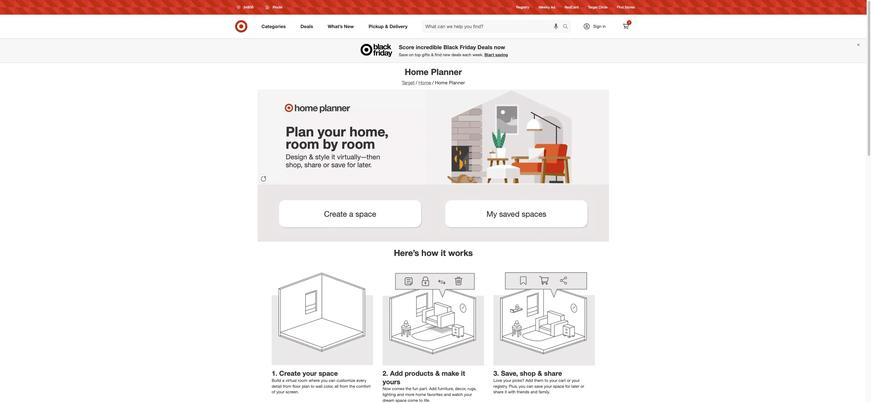 Task type: vqa. For each thing, say whether or not it's contained in the screenshot.
ROOM
yes



Task type: locate. For each thing, give the bounding box(es) containing it.
plan
[[302, 384, 310, 389]]

style
[[315, 153, 330, 161]]

0 vertical spatial or
[[323, 160, 330, 169]]

create a space
[[324, 209, 376, 218]]

1 horizontal spatial can
[[527, 384, 533, 389]]

0 vertical spatial you
[[321, 378, 328, 383]]

0 vertical spatial can
[[329, 378, 336, 383]]

0 vertical spatial add
[[390, 369, 403, 377]]

1 horizontal spatial deals
[[478, 44, 493, 51]]

from down virtual
[[283, 384, 291, 389]]

new
[[344, 23, 354, 29]]

sign in link
[[578, 20, 615, 33]]

save right style
[[331, 160, 345, 169]]

color,
[[324, 384, 334, 389]]

or down the by
[[323, 160, 330, 169]]

pickup
[[369, 23, 384, 29]]

home
[[405, 66, 429, 77], [419, 80, 431, 86], [435, 80, 448, 86]]

decor,
[[455, 386, 466, 391]]

room inside "1. create your space build a virtual room where you can customize every detail from floor plan to wall color, all from the comfort of your screen."
[[298, 378, 308, 383]]

1 horizontal spatial share
[[494, 389, 504, 394]]

you up color,
[[321, 378, 328, 383]]

can up color,
[[329, 378, 336, 383]]

1 horizontal spatial target
[[588, 5, 598, 9]]

in
[[603, 24, 606, 29]]

to inside 2. add products & make it yours now comes the fun part. add furniture, decor, rugs, lighting and more home favorites and watch your dream space come to life.
[[419, 398, 423, 403]]

add up favorites
[[429, 386, 437, 391]]

0 horizontal spatial or
[[323, 160, 330, 169]]

to down "where"
[[311, 384, 314, 389]]

share up cart
[[544, 369, 562, 377]]

your up style
[[318, 123, 346, 140]]

it right how at the bottom of page
[[441, 247, 446, 258]]

here's
[[394, 247, 419, 258]]

1 horizontal spatial a
[[349, 209, 353, 218]]

1 horizontal spatial the
[[406, 386, 412, 391]]

what's new link
[[323, 20, 361, 33]]

& left find
[[431, 52, 434, 57]]

1 horizontal spatial or
[[567, 378, 571, 383]]

from
[[283, 384, 291, 389], [340, 384, 348, 389]]

later
[[572, 384, 580, 389]]

design
[[286, 153, 307, 161]]

1 vertical spatial a
[[282, 378, 284, 383]]

share
[[304, 160, 321, 169], [544, 369, 562, 377], [494, 389, 504, 394]]

your up family.
[[544, 384, 552, 389]]

target
[[588, 5, 598, 9], [402, 80, 415, 86]]

make
[[442, 369, 459, 377]]

add down shop
[[526, 378, 533, 383]]

and down furniture,
[[444, 392, 451, 397]]

deals left 'what's'
[[301, 23, 313, 29]]

share right the shop,
[[304, 160, 321, 169]]

or inside the plan your home, room by room design & style it virtually—then shop, share or save for later.
[[323, 160, 330, 169]]

for
[[347, 160, 356, 169], [565, 384, 570, 389]]

1 vertical spatial you
[[519, 384, 526, 389]]

it left with
[[505, 389, 507, 394]]

from down customize
[[340, 384, 348, 389]]

build
[[272, 378, 281, 383]]

them
[[534, 378, 544, 383]]

deals
[[301, 23, 313, 29], [478, 44, 493, 51]]

save
[[331, 160, 345, 169], [535, 384, 543, 389]]

0 horizontal spatial you
[[321, 378, 328, 383]]

find
[[435, 52, 442, 57]]

save down "them"
[[535, 384, 543, 389]]

/
[[416, 80, 417, 86], [432, 80, 434, 86]]

or right cart
[[567, 378, 571, 383]]

0 vertical spatial save
[[331, 160, 345, 169]]

1 vertical spatial share
[[544, 369, 562, 377]]

it inside 2. add products & make it yours now comes the fun part. add furniture, decor, rugs, lighting and more home favorites and watch your dream space come to life.
[[461, 369, 465, 377]]

& right pickup
[[385, 23, 388, 29]]

or for share
[[567, 378, 571, 383]]

target circle link
[[588, 5, 608, 10]]

or
[[323, 160, 330, 169], [567, 378, 571, 383], [581, 384, 584, 389]]

you inside "1. create your space build a virtual room where you can customize every detail from floor plan to wall color, all from the comfort of your screen."
[[321, 378, 328, 383]]

home right home "link"
[[435, 80, 448, 86]]

0 horizontal spatial share
[[304, 160, 321, 169]]

1 horizontal spatial for
[[565, 384, 570, 389]]

save inside the 3. save, shop & share love your picks? add them to your cart or your registry. plus, you can save your space for later or share it with friends and family.
[[535, 384, 543, 389]]

0 horizontal spatial and
[[397, 392, 404, 397]]

room up plan
[[298, 378, 308, 383]]

0 vertical spatial to
[[545, 378, 548, 383]]

shop,
[[286, 160, 303, 169]]

deals up start
[[478, 44, 493, 51]]

or right later
[[581, 384, 584, 389]]

new
[[443, 52, 450, 57]]

0 vertical spatial deals
[[301, 23, 313, 29]]

plan your home, room by room design & style it virtually—then shop, share or save for later.
[[286, 123, 389, 169]]

screen.
[[286, 389, 299, 394]]

on
[[409, 52, 414, 57]]

target left home "link"
[[402, 80, 415, 86]]

0 horizontal spatial to
[[311, 384, 314, 389]]

it inside the 3. save, shop & share love your picks? add them to your cart or your registry. plus, you can save your space for later or share it with friends and family.
[[505, 389, 507, 394]]

planner down deals
[[449, 80, 465, 86]]

1 vertical spatial deals
[[478, 44, 493, 51]]

to down home
[[419, 398, 423, 403]]

0 horizontal spatial the
[[349, 384, 355, 389]]

/ left home "link"
[[416, 80, 417, 86]]

share down the registry.
[[494, 389, 504, 394]]

more
[[405, 392, 415, 397]]

0 horizontal spatial deals
[[301, 23, 313, 29]]

2 vertical spatial add
[[429, 386, 437, 391]]

the inside "1. create your space build a virtual room where you can customize every detail from floor plan to wall color, all from the comfort of your screen."
[[349, 384, 355, 389]]

can inside "1. create your space build a virtual room where you can customize every detail from floor plan to wall color, all from the comfort of your screen."
[[329, 378, 336, 383]]

2 horizontal spatial or
[[581, 384, 584, 389]]

your down rugs, at bottom right
[[464, 392, 472, 397]]

0 horizontal spatial from
[[283, 384, 291, 389]]

find stores
[[617, 5, 635, 9]]

the inside 2. add products & make it yours now comes the fun part. add furniture, decor, rugs, lighting and more home favorites and watch your dream space come to life.
[[406, 386, 412, 391]]

create
[[324, 209, 347, 218], [279, 369, 301, 377]]

add up yours
[[390, 369, 403, 377]]

the
[[349, 384, 355, 389], [406, 386, 412, 391]]

sign
[[593, 24, 602, 29]]

space inside "1. create your space build a virtual room where you can customize every detail from floor plan to wall color, all from the comfort of your screen."
[[319, 369, 338, 377]]

2 vertical spatial to
[[419, 398, 423, 403]]

0 horizontal spatial save
[[331, 160, 345, 169]]

dream
[[383, 398, 394, 403]]

1 vertical spatial can
[[527, 384, 533, 389]]

2 horizontal spatial add
[[526, 378, 533, 383]]

room up design
[[286, 135, 319, 152]]

create inside "create a space" link
[[324, 209, 347, 218]]

1 horizontal spatial save
[[535, 384, 543, 389]]

target left circle
[[588, 5, 598, 9]]

& left style
[[309, 153, 313, 161]]

a
[[349, 209, 353, 218], [282, 378, 284, 383]]

0 horizontal spatial /
[[416, 80, 417, 86]]

and down comes
[[397, 392, 404, 397]]

you inside the 3. save, shop & share love your picks? add them to your cart or your registry. plus, you can save your space for later or share it with friends and family.
[[519, 384, 526, 389]]

can up friends
[[527, 384, 533, 389]]

0 horizontal spatial add
[[390, 369, 403, 377]]

2 vertical spatial share
[[494, 389, 504, 394]]

planner down new
[[431, 66, 462, 77]]

to right "them"
[[545, 378, 548, 383]]

1 vertical spatial for
[[565, 384, 570, 389]]

1 horizontal spatial /
[[432, 80, 434, 86]]

can
[[329, 378, 336, 383], [527, 384, 533, 389]]

0 vertical spatial share
[[304, 160, 321, 169]]

for inside the plan your home, room by room design & style it virtually—then shop, share or save for later.
[[347, 160, 356, 169]]

1 horizontal spatial and
[[444, 392, 451, 397]]

3.
[[494, 369, 499, 377]]

home,
[[350, 123, 389, 140]]

your inside 2. add products & make it yours now comes the fun part. add furniture, decor, rugs, lighting and more home favorites and watch your dream space come to life.
[[464, 392, 472, 397]]

2.
[[383, 369, 388, 377]]

the down customize
[[349, 384, 355, 389]]

for left later.
[[347, 160, 356, 169]]

0 horizontal spatial target
[[402, 80, 415, 86]]

top
[[415, 52, 421, 57]]

now
[[494, 44, 505, 51]]

1 horizontal spatial from
[[340, 384, 348, 389]]

it right style
[[332, 153, 335, 161]]

2 horizontal spatial and
[[531, 389, 538, 394]]

floor
[[292, 384, 301, 389]]

1 vertical spatial or
[[567, 378, 571, 383]]

What can we help you find? suggestions appear below search field
[[422, 20, 564, 33]]

1 vertical spatial to
[[311, 384, 314, 389]]

0 horizontal spatial create
[[279, 369, 301, 377]]

customize
[[337, 378, 355, 383]]

you up friends
[[519, 384, 526, 389]]

part.
[[420, 386, 428, 391]]

ad
[[551, 5, 555, 9]]

2 vertical spatial or
[[581, 384, 584, 389]]

your right "of" on the bottom left
[[276, 389, 284, 394]]

find stores link
[[617, 5, 635, 10]]

2 horizontal spatial to
[[545, 378, 548, 383]]

1 vertical spatial save
[[535, 384, 543, 389]]

friends
[[517, 389, 530, 394]]

and left family.
[[531, 389, 538, 394]]

/ right home "link"
[[432, 80, 434, 86]]

1 horizontal spatial create
[[324, 209, 347, 218]]

home up home "link"
[[405, 66, 429, 77]]

1 vertical spatial add
[[526, 378, 533, 383]]

& left the make
[[435, 369, 440, 377]]

the up the more
[[406, 386, 412, 391]]

1 vertical spatial create
[[279, 369, 301, 377]]

virtual
[[286, 378, 297, 383]]

0 vertical spatial planner
[[431, 66, 462, 77]]

to inside the 3. save, shop & share love your picks? add them to your cart or your registry. plus, you can save your space for later or share it with friends and family.
[[545, 378, 548, 383]]

it right the make
[[461, 369, 465, 377]]

& up "them"
[[538, 369, 542, 377]]

0 horizontal spatial can
[[329, 378, 336, 383]]

picks?
[[513, 378, 525, 383]]

to
[[545, 378, 548, 383], [311, 384, 314, 389], [419, 398, 423, 403]]

registry
[[516, 5, 529, 9]]

family.
[[539, 389, 550, 394]]

0 vertical spatial create
[[324, 209, 347, 218]]

0 vertical spatial a
[[349, 209, 353, 218]]

you
[[321, 378, 328, 383], [519, 384, 526, 389]]

1 from from the left
[[283, 384, 291, 389]]

&
[[385, 23, 388, 29], [431, 52, 434, 57], [309, 153, 313, 161], [435, 369, 440, 377], [538, 369, 542, 377]]

1 horizontal spatial to
[[419, 398, 423, 403]]

2 horizontal spatial share
[[544, 369, 562, 377]]

0 vertical spatial for
[[347, 160, 356, 169]]

rugs,
[[468, 386, 477, 391]]

my saved spaces
[[487, 209, 547, 218]]

what's new
[[328, 23, 354, 29]]

target circle
[[588, 5, 608, 9]]

save inside the plan your home, room by room design & style it virtually—then shop, share or save for later.
[[331, 160, 345, 169]]

1 horizontal spatial you
[[519, 384, 526, 389]]

saving
[[495, 52, 508, 57]]

pinole
[[273, 5, 282, 9]]

to inside "1. create your space build a virtual room where you can customize every detail from floor plan to wall color, all from the comfort of your screen."
[[311, 384, 314, 389]]

1 vertical spatial target
[[402, 80, 415, 86]]

0 horizontal spatial a
[[282, 378, 284, 383]]

for left later
[[565, 384, 570, 389]]

week.
[[473, 52, 483, 57]]

comfort
[[356, 384, 371, 389]]

0 horizontal spatial for
[[347, 160, 356, 169]]



Task type: describe. For each thing, give the bounding box(es) containing it.
find
[[617, 5, 624, 9]]

1 vertical spatial planner
[[449, 80, 465, 86]]

deals inside deals link
[[301, 23, 313, 29]]

my saved spaces link
[[433, 189, 600, 239]]

0 vertical spatial target
[[588, 5, 598, 9]]

share inside the plan your home, room by room design & style it virtually—then shop, share or save for later.
[[304, 160, 321, 169]]

search button
[[560, 20, 574, 34]]

& inside 2. add products & make it yours now comes the fun part. add furniture, decor, rugs, lighting and more home favorites and watch your dream space come to life.
[[435, 369, 440, 377]]

and inside the 3. save, shop & share love your picks? add them to your cart or your registry. plus, you can save your space for later or share it with friends and family.
[[531, 389, 538, 394]]

home planner target / home / home planner
[[402, 66, 465, 86]]

comes
[[392, 386, 405, 391]]

delivery
[[390, 23, 408, 29]]

later.
[[357, 160, 372, 169]]

virtually—then
[[337, 153, 380, 161]]

stores
[[625, 5, 635, 9]]

space inside 2. add products & make it yours now comes the fun part. add furniture, decor, rugs, lighting and more home favorites and watch your dream space come to life.
[[396, 398, 407, 403]]

come
[[408, 398, 418, 403]]

pickup & delivery link
[[364, 20, 415, 33]]

target home planner image
[[258, 90, 609, 185]]

pickup & delivery
[[369, 23, 408, 29]]

start
[[485, 52, 494, 57]]

incredible
[[416, 44, 442, 51]]

fun
[[413, 386, 418, 391]]

3. save, shop & share love your picks? add them to your cart or your registry. plus, you can save your space for later or share it with friends and family.
[[494, 369, 584, 394]]

your up later
[[572, 378, 580, 383]]

here's how it works
[[394, 247, 473, 258]]

94806
[[244, 5, 253, 9]]

room up virtually—then at the left top
[[342, 135, 375, 152]]

watch
[[452, 392, 463, 397]]

save
[[399, 52, 408, 57]]

create a space link
[[267, 189, 433, 239]]

gifts
[[422, 52, 430, 57]]

where
[[309, 378, 320, 383]]

1. create your space build a virtual room where you can customize every detail from floor plan to wall color, all from the comfort of your screen.
[[272, 369, 371, 394]]

1 / from the left
[[416, 80, 417, 86]]

your down 'save,'
[[503, 378, 511, 383]]

2 / from the left
[[432, 80, 434, 86]]

cart
[[559, 378, 566, 383]]

how
[[422, 247, 439, 258]]

deals link
[[296, 20, 320, 33]]

pinole button
[[262, 2, 286, 13]]

& inside pickup & delivery link
[[385, 23, 388, 29]]

wall
[[316, 384, 323, 389]]

products
[[405, 369, 434, 377]]

furniture,
[[438, 386, 454, 391]]

2. add products & make it yours now comes the fun part. add furniture, decor, rugs, lighting and more home favorites and watch your dream space come to life.
[[383, 369, 477, 403]]

of
[[272, 389, 275, 394]]

your left cart
[[550, 378, 558, 383]]

your inside the plan your home, room by room design & style it virtually—then shop, share or save for later.
[[318, 123, 346, 140]]

redcard
[[565, 5, 579, 9]]

save,
[[501, 369, 518, 377]]

love
[[494, 378, 502, 383]]

friday
[[460, 44, 476, 51]]

deals inside score incredible black friday deals now save on top gifts & find new deals each week. start saving
[[478, 44, 493, 51]]

target link
[[402, 80, 415, 86]]

it inside the plan your home, room by room design & style it virtually—then shop, share or save for later.
[[332, 153, 335, 161]]

& inside the 3. save, shop & share love your picks? add them to your cart or your registry. plus, you can save your space for later or share it with friends and family.
[[538, 369, 542, 377]]

home link
[[419, 80, 431, 86]]

weekly ad link
[[539, 5, 555, 10]]

categories link
[[257, 20, 293, 33]]

registry link
[[516, 5, 529, 10]]

7
[[629, 21, 630, 24]]

your up "where"
[[303, 369, 317, 377]]

sign in
[[593, 24, 606, 29]]

or for by
[[323, 160, 330, 169]]

2 from from the left
[[340, 384, 348, 389]]

target inside home planner target / home / home planner
[[402, 80, 415, 86]]

create inside "1. create your space build a virtual room where you can customize every detail from floor plan to wall color, all from the comfort of your screen."
[[279, 369, 301, 377]]

94806 button
[[233, 2, 260, 13]]

add inside the 3. save, shop & share love your picks? add them to your cart or your registry. plus, you can save your space for later or share it with friends and family.
[[526, 378, 533, 383]]

detail
[[272, 384, 282, 389]]

all
[[335, 384, 339, 389]]

yours
[[383, 377, 400, 386]]

by
[[323, 135, 338, 152]]

circle
[[599, 5, 608, 9]]

now
[[383, 386, 391, 391]]

saved
[[499, 209, 520, 218]]

lighting
[[383, 392, 396, 397]]

life.
[[424, 398, 430, 403]]

each
[[463, 52, 472, 57]]

deals
[[452, 52, 461, 57]]

space inside the 3. save, shop & share love your picks? add them to your cart or your registry. plus, you can save your space for later or share it with friends and family.
[[553, 384, 564, 389]]

score
[[399, 44, 414, 51]]

shop
[[520, 369, 536, 377]]

& inside the plan your home, room by room design & style it virtually—then shop, share or save for later.
[[309, 153, 313, 161]]

with
[[508, 389, 516, 394]]

my
[[487, 209, 497, 218]]

1.
[[272, 369, 277, 377]]

& inside score incredible black friday deals now save on top gifts & find new deals each week. start saving
[[431, 52, 434, 57]]

black
[[444, 44, 458, 51]]

works
[[448, 247, 473, 258]]

every
[[357, 378, 367, 383]]

plus,
[[509, 384, 518, 389]]

a inside "1. create your space build a virtual room where you can customize every detail from floor plan to wall color, all from the comfort of your screen."
[[282, 378, 284, 383]]

redcard link
[[565, 5, 579, 10]]

for inside the 3. save, shop & share love your picks? add them to your cart or your registry. plus, you can save your space for later or share it with friends and family.
[[565, 384, 570, 389]]

1 horizontal spatial add
[[429, 386, 437, 391]]

7 link
[[620, 20, 633, 33]]

home right target link
[[419, 80, 431, 86]]

can inside the 3. save, shop & share love your picks? add them to your cart or your registry. plus, you can save your space for later or share it with friends and family.
[[527, 384, 533, 389]]

score incredible black friday deals now save on top gifts & find new deals each week. start saving
[[399, 44, 508, 57]]

search
[[560, 24, 574, 30]]



